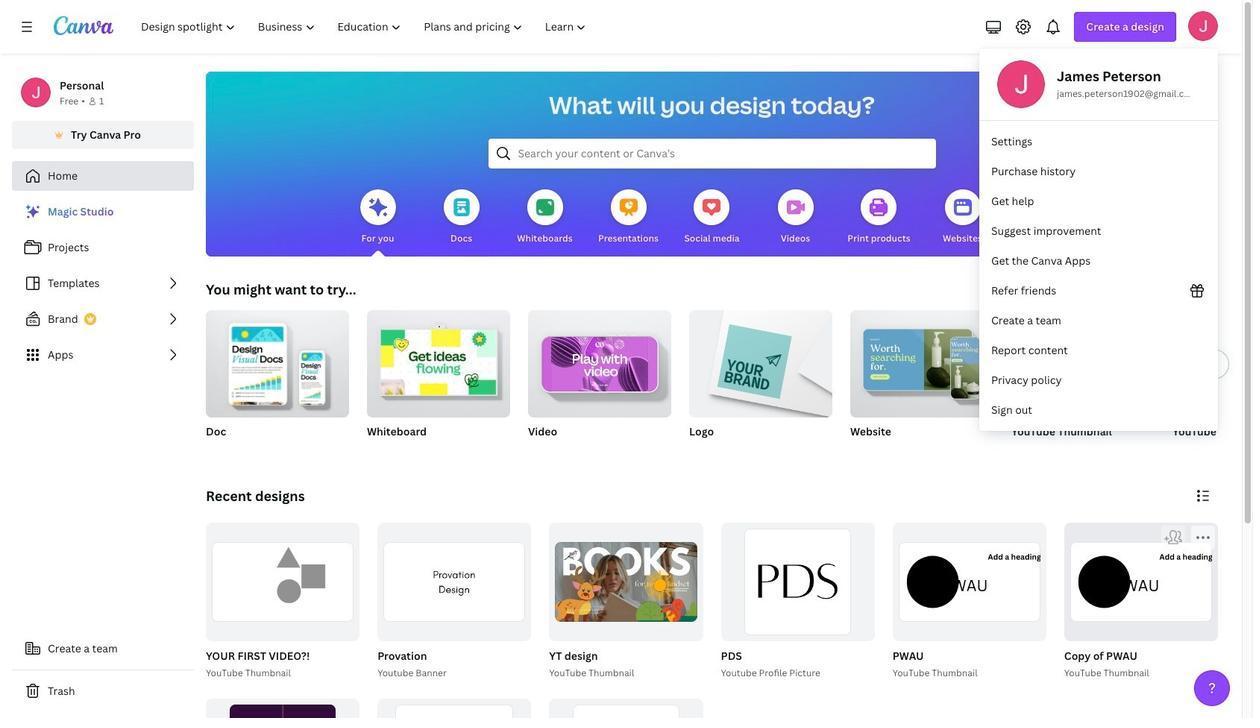 Task type: vqa. For each thing, say whether or not it's contained in the screenshot.
touches,
no



Task type: locate. For each thing, give the bounding box(es) containing it.
group
[[206, 304, 349, 458], [206, 304, 349, 418], [367, 304, 510, 458], [367, 304, 510, 418], [528, 304, 672, 458], [528, 304, 672, 418], [689, 304, 833, 458], [689, 304, 833, 418], [851, 310, 994, 458], [851, 310, 994, 418], [1012, 310, 1155, 458], [1173, 310, 1254, 458], [203, 523, 360, 681], [206, 523, 360, 641], [375, 523, 532, 681], [378, 523, 532, 641], [546, 523, 703, 681], [549, 523, 703, 641], [718, 523, 875, 681], [721, 523, 875, 641], [890, 523, 1047, 681], [1062, 523, 1219, 681], [1065, 523, 1219, 641], [206, 699, 360, 719], [378, 699, 532, 719], [549, 699, 703, 719]]

None search field
[[488, 139, 936, 169]]

menu
[[980, 49, 1219, 431]]

james peterson image
[[1189, 11, 1219, 41]]

1 horizontal spatial list
[[980, 127, 1219, 425]]

list
[[980, 127, 1219, 425], [12, 197, 194, 370]]



Task type: describe. For each thing, give the bounding box(es) containing it.
top level navigation element
[[131, 12, 600, 42]]

Search search field
[[518, 140, 906, 168]]

0 horizontal spatial list
[[12, 197, 194, 370]]



